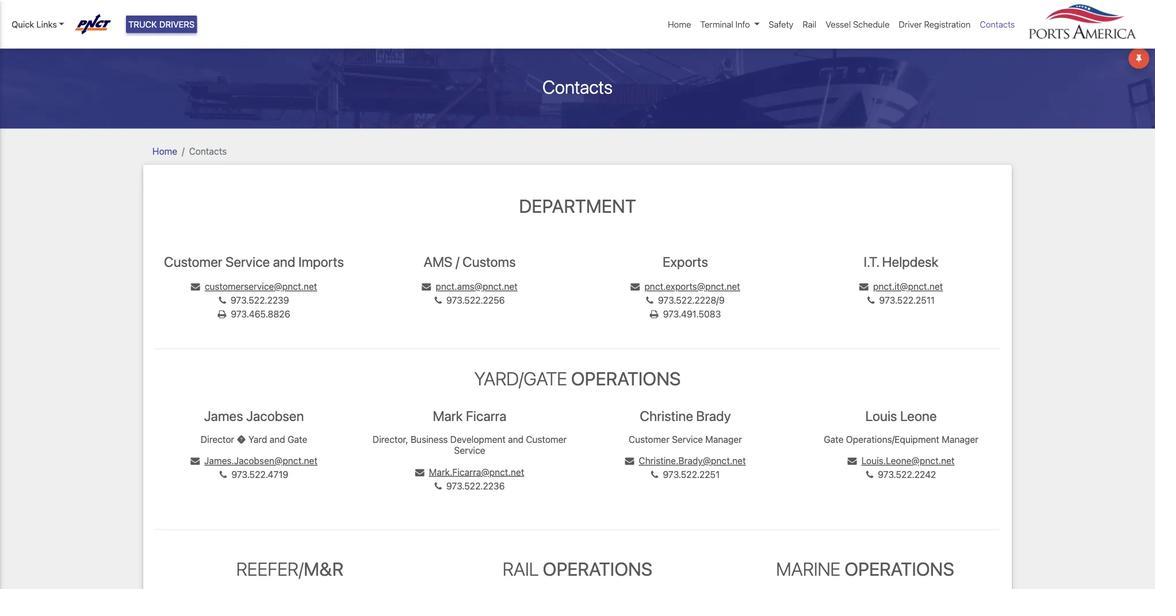Task type: locate. For each thing, give the bounding box(es) containing it.
manager
[[706, 434, 743, 445], [942, 434, 979, 445]]

973.522.2228/9 link
[[647, 295, 725, 306]]

christine
[[640, 408, 694, 424]]

m&r
[[304, 558, 344, 580]]

operations/equipment
[[847, 434, 940, 445]]

0 horizontal spatial home link
[[153, 146, 177, 157]]

1 horizontal spatial manager
[[942, 434, 979, 445]]

home link
[[664, 13, 696, 35], [153, 146, 177, 157]]

1 horizontal spatial gate
[[824, 434, 844, 445]]

phone image inside 973.522.2511 link
[[868, 296, 875, 305]]

manager for louis leone
[[942, 434, 979, 445]]

973.522.4719 link
[[220, 470, 289, 480]]

2 horizontal spatial customer
[[629, 434, 670, 445]]

phone image inside 973.522.2236 link
[[435, 482, 442, 491]]

and inside director, business development and  customer service
[[508, 434, 524, 445]]

director,
[[373, 434, 408, 445]]

i.t.
[[864, 254, 880, 270]]

service down "development" in the left bottom of the page
[[454, 445, 486, 456]]

/
[[456, 254, 460, 270]]

973.522.2239 link
[[219, 295, 289, 306]]

973.522.2251 link
[[652, 470, 720, 480]]

envelope image for pnct.exports@pnct.net
[[631, 282, 640, 291]]

mark.ficarra@pnct.net link
[[415, 467, 525, 478]]

department
[[519, 195, 637, 217]]

phone image
[[435, 296, 442, 305], [868, 296, 875, 305], [652, 471, 659, 480], [435, 482, 442, 491]]

terminal
[[701, 19, 734, 29]]

gate
[[288, 434, 307, 445], [824, 434, 844, 445]]

973.522.2236
[[447, 481, 505, 492]]

vessel schedule link
[[822, 13, 895, 35]]

phone image down pnct.ams@pnct.net link
[[435, 296, 442, 305]]

1 vertical spatial home
[[153, 146, 177, 157]]

service for and
[[226, 254, 270, 270]]

1 horizontal spatial contacts
[[543, 76, 613, 98]]

phone image down pnct.exports@pnct.net link
[[647, 296, 654, 305]]

0 horizontal spatial service
[[226, 254, 270, 270]]

phone image for 973.522.2242
[[867, 471, 874, 480]]

louis.leone@pnct.net
[[862, 456, 955, 467]]

christine.brady@pnct.net
[[639, 456, 746, 467]]

rail operations
[[503, 558, 653, 580]]

james.jacobsen@pnct.net link
[[191, 456, 318, 467]]

phone image down james.jacobsen@pnct.net link
[[220, 471, 227, 480]]

exports
[[663, 254, 709, 270]]

registration
[[925, 19, 971, 29]]

customer for customer service manager
[[629, 434, 670, 445]]

0 horizontal spatial customer
[[164, 254, 223, 270]]

0 horizontal spatial manager
[[706, 434, 743, 445]]

print image down 973.522.2239 link
[[218, 310, 226, 319]]

phone image inside 973.522.2239 link
[[219, 296, 226, 305]]

louis.leone@pnct.net link
[[848, 456, 955, 467]]

1 vertical spatial rail
[[503, 558, 539, 580]]

973.465.8826
[[231, 309, 290, 320]]

973.522.2256 link
[[435, 295, 505, 306]]

phone image down mark.ficarra@pnct.net link
[[435, 482, 442, 491]]

christine.brady@pnct.net link
[[625, 456, 746, 467]]

0 horizontal spatial rail
[[503, 558, 539, 580]]

leone
[[901, 408, 938, 424]]

and right "development" in the left bottom of the page
[[508, 434, 524, 445]]

and for mark ficarra
[[508, 434, 524, 445]]

manager down brady
[[706, 434, 743, 445]]

mark ficarra
[[433, 408, 507, 424]]

safety
[[769, 19, 794, 29]]

envelope image inside pnct.exports@pnct.net link
[[631, 282, 640, 291]]

1 gate from the left
[[288, 434, 307, 445]]

customer inside director, business development and  customer service
[[526, 434, 567, 445]]

1 horizontal spatial rail
[[803, 19, 817, 29]]

phone image down pnct.it@pnct.net link
[[868, 296, 875, 305]]

contacts link
[[976, 13, 1020, 35]]

0 vertical spatial contacts
[[981, 19, 1016, 29]]

development
[[451, 434, 506, 445]]

envelope image
[[191, 282, 200, 291], [422, 282, 431, 291], [631, 282, 640, 291], [860, 282, 869, 291], [625, 457, 635, 466], [848, 457, 857, 466], [415, 468, 425, 477]]

operations for marine operations
[[845, 558, 955, 580]]

phone image inside 973.522.2251 link
[[652, 471, 659, 480]]

ams / customs
[[424, 254, 516, 270]]

0 horizontal spatial print image
[[218, 310, 226, 319]]

1 manager from the left
[[706, 434, 743, 445]]

phone image down customerservice@pnct.net 'link'
[[219, 296, 226, 305]]

pnct.it@pnct.net link
[[860, 281, 944, 292]]

phone image for 973.522.2511
[[868, 296, 875, 305]]

rail for rail operations
[[503, 558, 539, 580]]

973.522.2236 link
[[435, 481, 505, 492]]

pnct.exports@pnct.net link
[[631, 281, 741, 292]]

1 vertical spatial service
[[672, 434, 703, 445]]

and
[[273, 254, 296, 270], [270, 434, 285, 445], [508, 434, 524, 445]]

0 vertical spatial rail
[[803, 19, 817, 29]]

2 print image from the left
[[650, 310, 659, 319]]

phone image inside 973.522.4719 link
[[220, 471, 227, 480]]

service up customerservice@pnct.net 'link'
[[226, 254, 270, 270]]

service for manager
[[672, 434, 703, 445]]

james jacobsen
[[204, 408, 304, 424]]

customerservice@pnct.net
[[205, 281, 317, 292]]

service up christine.brady@pnct.net link
[[672, 434, 703, 445]]

terminal info link
[[696, 13, 765, 35]]

phone image inside 973.522.2242 'link'
[[867, 471, 874, 480]]

truck
[[128, 19, 157, 29]]

manager up louis.leone@pnct.net
[[942, 434, 979, 445]]

973.522.2511 link
[[868, 295, 935, 306]]

rail
[[803, 19, 817, 29], [503, 558, 539, 580]]

1 vertical spatial home link
[[153, 146, 177, 157]]

pnct.ams@pnct.net link
[[422, 281, 518, 292]]

1 horizontal spatial service
[[454, 445, 486, 456]]

1 print image from the left
[[218, 310, 226, 319]]

envelope image inside pnct.ams@pnct.net link
[[422, 282, 431, 291]]

973.522.2242 link
[[867, 470, 937, 480]]

phone image inside the 973.522.2256 link
[[435, 296, 442, 305]]

print image for customer service and imports
[[218, 310, 226, 319]]

christine brady
[[640, 408, 731, 424]]

0 vertical spatial service
[[226, 254, 270, 270]]

info
[[736, 19, 751, 29]]

gate operations/equipment manager
[[824, 434, 979, 445]]

phone image down christine.brady@pnct.net link
[[652, 471, 659, 480]]

0 horizontal spatial contacts
[[189, 146, 227, 157]]

print image
[[218, 310, 226, 319], [650, 310, 659, 319]]

quick links link
[[12, 18, 64, 31]]

envelope image inside christine.brady@pnct.net link
[[625, 457, 635, 466]]

1 horizontal spatial customer
[[526, 434, 567, 445]]

print image down 973.522.2228/9 link
[[650, 310, 659, 319]]

2 manager from the left
[[942, 434, 979, 445]]

2 horizontal spatial service
[[672, 434, 703, 445]]

phone image inside 973.522.2228/9 link
[[647, 296, 654, 305]]

and right "yard" on the bottom left
[[270, 434, 285, 445]]

envelope image inside pnct.it@pnct.net link
[[860, 282, 869, 291]]

1 horizontal spatial home link
[[664, 13, 696, 35]]

contacts
[[981, 19, 1016, 29], [543, 76, 613, 98], [189, 146, 227, 157]]

customerservice@pnct.net link
[[191, 281, 317, 292]]

envelope image inside mark.ficarra@pnct.net link
[[415, 468, 425, 477]]

mark.ficarra@pnct.net
[[429, 467, 525, 478]]

0 horizontal spatial gate
[[288, 434, 307, 445]]

rail for rail
[[803, 19, 817, 29]]

louis leone
[[866, 408, 938, 424]]

phone image for 973.522.2251
[[652, 471, 659, 480]]

service
[[226, 254, 270, 270], [672, 434, 703, 445], [454, 445, 486, 456]]

1 horizontal spatial print image
[[650, 310, 659, 319]]

marine
[[777, 558, 841, 580]]

phone image down louis.leone@pnct.net link
[[867, 471, 874, 480]]

envelope image for louis.leone@pnct.net
[[848, 457, 857, 466]]

2 vertical spatial service
[[454, 445, 486, 456]]

0 vertical spatial home
[[668, 19, 692, 29]]

phone image
[[219, 296, 226, 305], [647, 296, 654, 305], [220, 471, 227, 480], [867, 471, 874, 480]]

operations
[[572, 368, 681, 390], [543, 558, 653, 580], [845, 558, 955, 580]]

service inside director, business development and  customer service
[[454, 445, 486, 456]]

ams
[[424, 254, 453, 270]]

envelope image inside customerservice@pnct.net 'link'
[[191, 282, 200, 291]]

envelope image inside louis.leone@pnct.net link
[[848, 457, 857, 466]]

1 horizontal spatial home
[[668, 19, 692, 29]]



Task type: describe. For each thing, give the bounding box(es) containing it.
director � yard and gate
[[201, 434, 307, 445]]

james.jacobsen@pnct.net
[[204, 456, 318, 467]]

1 vertical spatial contacts
[[543, 76, 613, 98]]

pnct.it@pnct.net
[[874, 281, 944, 292]]

and for james jacobsen
[[270, 434, 285, 445]]

973.522.2242
[[879, 470, 937, 480]]

driver registration link
[[895, 13, 976, 35]]

vessel schedule
[[826, 19, 890, 29]]

and up customerservice@pnct.net
[[273, 254, 296, 270]]

�
[[237, 434, 246, 445]]

schedule
[[854, 19, 890, 29]]

yard/gate operations
[[475, 368, 681, 390]]

jacobsen
[[246, 408, 304, 424]]

phone image for 973.522.4719
[[220, 471, 227, 480]]

2 horizontal spatial contacts
[[981, 19, 1016, 29]]

imports
[[299, 254, 344, 270]]

973.522.2256
[[447, 295, 505, 306]]

truck drivers
[[128, 19, 195, 29]]

envelope image for mark.ficarra@pnct.net
[[415, 468, 425, 477]]

973.522.2511
[[880, 295, 935, 306]]

quick links
[[12, 19, 57, 29]]

business
[[411, 434, 448, 445]]

truck drivers link
[[126, 16, 197, 33]]

safety link
[[765, 13, 799, 35]]

operations for yard/gate operations
[[572, 368, 681, 390]]

mark
[[433, 408, 463, 424]]

envelope image for pnct.ams@pnct.net
[[422, 282, 431, 291]]

driver registration
[[899, 19, 971, 29]]

i.t. helpdesk
[[864, 254, 939, 270]]

2 gate from the left
[[824, 434, 844, 445]]

customer for customer service and imports
[[164, 254, 223, 270]]

links
[[36, 19, 57, 29]]

customer service manager
[[629, 434, 743, 445]]

director, business development and  customer service
[[373, 434, 567, 456]]

envelope image for christine.brady@pnct.net
[[625, 457, 635, 466]]

phone image for 973.522.2256
[[435, 296, 442, 305]]

973.522.4719
[[232, 470, 289, 480]]

973.491.5083
[[663, 309, 721, 320]]

envelope image for pnct.it@pnct.net
[[860, 282, 869, 291]]

envelope image for customerservice@pnct.net
[[191, 282, 200, 291]]

louis
[[866, 408, 898, 424]]

pnct.exports@pnct.net
[[645, 281, 741, 292]]

reefer/
[[237, 558, 304, 580]]

brady
[[697, 408, 731, 424]]

print image for exports
[[650, 310, 659, 319]]

operations for rail operations
[[543, 558, 653, 580]]

manager for christine brady
[[706, 434, 743, 445]]

pnct.ams@pnct.net
[[436, 281, 518, 292]]

customs
[[463, 254, 516, 270]]

envelope image
[[191, 457, 200, 466]]

marine operations
[[777, 558, 955, 580]]

0 vertical spatial home link
[[664, 13, 696, 35]]

phone image for 973.522.2228/9
[[647, 296, 654, 305]]

973.522.2228/9
[[658, 295, 725, 306]]

ficarra
[[466, 408, 507, 424]]

james
[[204, 408, 243, 424]]

0 horizontal spatial home
[[153, 146, 177, 157]]

rail link
[[799, 13, 822, 35]]

yard/gate
[[475, 368, 568, 390]]

driver
[[899, 19, 923, 29]]

phone image for 973.522.2236
[[435, 482, 442, 491]]

2 vertical spatial contacts
[[189, 146, 227, 157]]

helpdesk
[[883, 254, 939, 270]]

vessel
[[826, 19, 851, 29]]

reefer/ m&r
[[237, 558, 344, 580]]

terminal info
[[701, 19, 751, 29]]

customer service and imports
[[164, 254, 344, 270]]

973.522.2251
[[663, 470, 720, 480]]

yard
[[249, 434, 267, 445]]

phone image for 973.522.2239
[[219, 296, 226, 305]]

director
[[201, 434, 234, 445]]

quick
[[12, 19, 34, 29]]

973.522.2239
[[231, 295, 289, 306]]

drivers
[[159, 19, 195, 29]]



Task type: vqa. For each thing, say whether or not it's contained in the screenshot.


